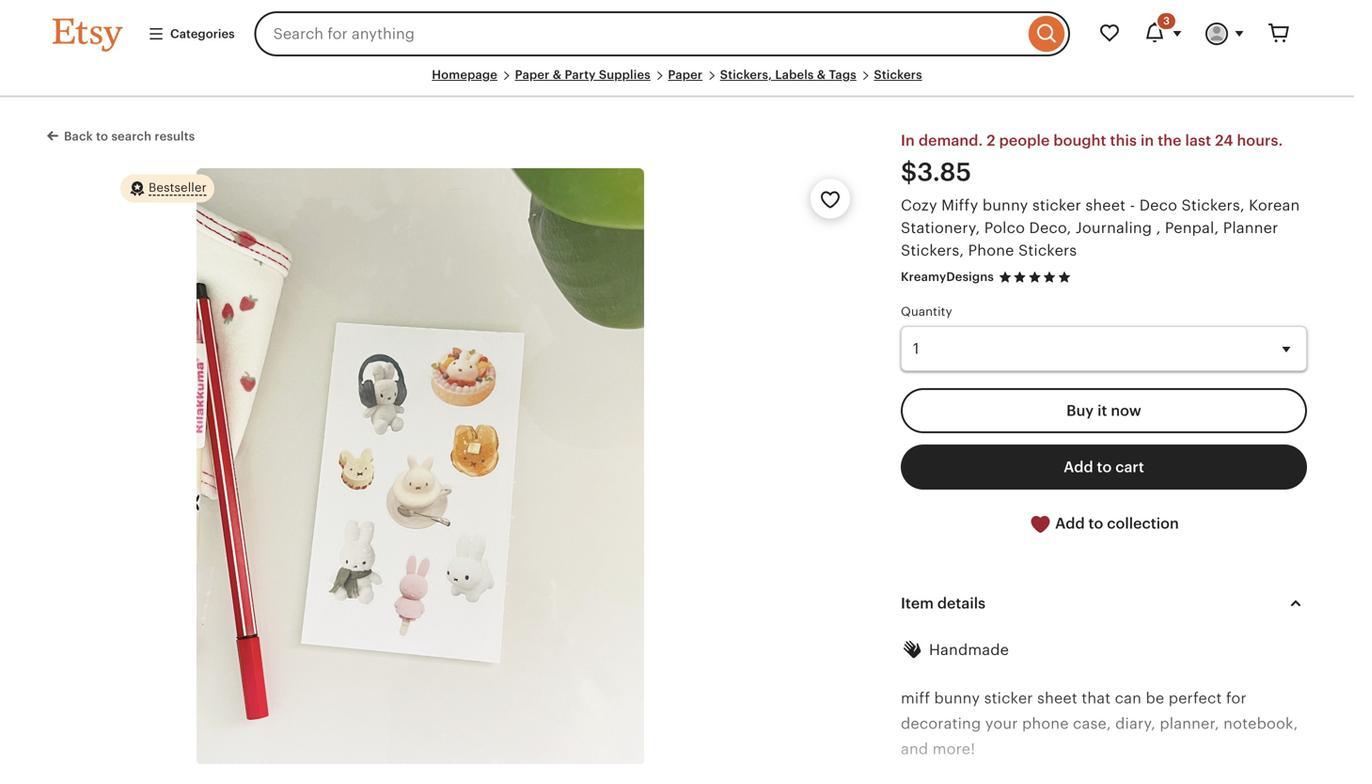 Task type: describe. For each thing, give the bounding box(es) containing it.
diary,
[[1115, 716, 1156, 733]]

24
[[1215, 132, 1233, 149]]

sheet inside cozy miffy bunny sticker sheet - deco stickers, korean stationery, polco deco, journaling , penpal, planner stickers, phone stickers
[[1086, 197, 1126, 214]]

miff
[[901, 690, 930, 707]]

paper link
[[668, 68, 703, 82]]

item details
[[901, 595, 986, 612]]

item details button
[[884, 581, 1324, 626]]

2 vertical spatial stickers,
[[901, 242, 964, 259]]

tags
[[829, 68, 857, 82]]

quantity
[[901, 305, 952, 319]]

labels
[[775, 68, 814, 82]]

stickers link
[[874, 68, 922, 82]]

to for cart
[[1097, 459, 1112, 476]]

planner,
[[1160, 716, 1219, 733]]

back to search results link
[[47, 126, 195, 145]]

homepage link
[[432, 68, 498, 82]]

last
[[1185, 132, 1211, 149]]

bestseller button
[[120, 174, 214, 204]]

your
[[985, 716, 1018, 733]]

korean
[[1249, 197, 1300, 214]]

handmade
[[929, 642, 1009, 659]]

categories banner
[[19, 0, 1335, 68]]

add to collection button
[[901, 501, 1307, 547]]

,
[[1156, 220, 1161, 237]]

bestseller
[[149, 181, 207, 195]]

stickers, labels & tags link
[[720, 68, 857, 82]]

2
[[987, 132, 996, 149]]

homepage
[[432, 68, 498, 82]]

miffy
[[942, 197, 978, 214]]

in demand. 2 people bought this in the last 24 hours. $3.85
[[901, 132, 1283, 187]]

to for search
[[96, 129, 108, 143]]

cart
[[1116, 459, 1144, 476]]

sheet inside miff bunny sticker sheet that can be perfect for decorating your phone case, diary, planner, notebook, and more!
[[1037, 690, 1078, 707]]

penpal,
[[1165, 220, 1219, 237]]

bunny inside miff bunny sticker sheet that can be perfect for decorating your phone case, diary, planner, notebook, and more!
[[934, 690, 980, 707]]

decorating
[[901, 716, 981, 733]]

kreamydesigns link
[[901, 270, 994, 284]]

add for add to cart
[[1064, 459, 1093, 476]]

0 horizontal spatial stickers,
[[720, 68, 772, 82]]

-
[[1130, 197, 1135, 214]]

paper & party supplies
[[515, 68, 651, 82]]

in
[[1141, 132, 1154, 149]]

categories
[[170, 27, 235, 41]]

add to cart button
[[901, 445, 1307, 490]]

categories button
[[134, 17, 249, 51]]

results
[[155, 129, 195, 143]]

item
[[901, 595, 934, 612]]

planner
[[1223, 220, 1278, 237]]

now
[[1111, 402, 1141, 419]]

1 & from the left
[[553, 68, 562, 82]]

this
[[1110, 132, 1137, 149]]

details
[[937, 595, 986, 612]]

be
[[1146, 690, 1164, 707]]

2 & from the left
[[817, 68, 826, 82]]

sticker inside cozy miffy bunny sticker sheet - deco stickers, korean stationery, polco deco, journaling , penpal, planner stickers, phone stickers
[[1032, 197, 1081, 214]]

cozy miffy bunny sticker sheet - deco stickers, korean stationery, polco deco, journaling , penpal, planner stickers, phone stickers
[[901, 197, 1300, 259]]

people
[[999, 132, 1050, 149]]

2 horizontal spatial stickers,
[[1182, 197, 1245, 214]]

more!
[[933, 741, 975, 758]]



Task type: locate. For each thing, give the bounding box(es) containing it.
paper left 'party' on the left
[[515, 68, 550, 82]]

stickers, up the "penpal,"
[[1182, 197, 1245, 214]]

&
[[553, 68, 562, 82], [817, 68, 826, 82]]

kreamydesigns
[[901, 270, 994, 284]]

0 vertical spatial to
[[96, 129, 108, 143]]

deco
[[1139, 197, 1177, 214]]

bunny up the decorating
[[934, 690, 980, 707]]

to right back
[[96, 129, 108, 143]]

it
[[1098, 402, 1107, 419]]

bunny inside cozy miffy bunny sticker sheet - deco stickers, korean stationery, polco deco, journaling , penpal, planner stickers, phone stickers
[[983, 197, 1028, 214]]

bunny
[[983, 197, 1028, 214], [934, 690, 980, 707]]

3 button
[[1132, 11, 1194, 56]]

for
[[1226, 690, 1247, 707]]

add
[[1064, 459, 1093, 476], [1055, 515, 1085, 532]]

to inside 'add to cart' button
[[1097, 459, 1112, 476]]

stickers, down "stationery,"
[[901, 242, 964, 259]]

& left tags
[[817, 68, 826, 82]]

None search field
[[254, 11, 1070, 56]]

none search field inside categories banner
[[254, 11, 1070, 56]]

0 horizontal spatial paper
[[515, 68, 550, 82]]

$3.85
[[901, 158, 972, 187]]

add down 'add to cart'
[[1055, 515, 1085, 532]]

0 vertical spatial add
[[1064, 459, 1093, 476]]

sticker up your
[[984, 690, 1033, 707]]

cozy
[[901, 197, 937, 214]]

1 horizontal spatial sheet
[[1086, 197, 1126, 214]]

Search for anything text field
[[254, 11, 1024, 56]]

to inside add to collection button
[[1089, 515, 1103, 532]]

back to search results
[[64, 129, 195, 143]]

1 vertical spatial to
[[1097, 459, 1112, 476]]

to left cart
[[1097, 459, 1112, 476]]

stickers,
[[720, 68, 772, 82], [1182, 197, 1245, 214], [901, 242, 964, 259]]

stickers, left labels
[[720, 68, 772, 82]]

menu bar containing homepage
[[53, 68, 1302, 97]]

the
[[1158, 132, 1182, 149]]

2 vertical spatial to
[[1089, 515, 1103, 532]]

bought
[[1054, 132, 1106, 149]]

in
[[901, 132, 915, 149]]

paper & party supplies link
[[515, 68, 651, 82]]

deco,
[[1029, 220, 1071, 237]]

party
[[565, 68, 596, 82]]

can
[[1115, 690, 1142, 707]]

menu bar
[[53, 68, 1302, 97]]

0 vertical spatial sheet
[[1086, 197, 1126, 214]]

sticker inside miff bunny sticker sheet that can be perfect for decorating your phone case, diary, planner, notebook, and more!
[[984, 690, 1033, 707]]

1 horizontal spatial &
[[817, 68, 826, 82]]

stickers, labels & tags
[[720, 68, 857, 82]]

1 vertical spatial add
[[1055, 515, 1085, 532]]

2 paper from the left
[[668, 68, 703, 82]]

1 paper from the left
[[515, 68, 550, 82]]

1 vertical spatial stickers
[[1018, 242, 1077, 259]]

search
[[111, 129, 152, 143]]

0 vertical spatial bunny
[[983, 197, 1028, 214]]

perfect
[[1169, 690, 1222, 707]]

demand.
[[919, 132, 983, 149]]

paper for paper & party supplies
[[515, 68, 550, 82]]

stationery,
[[901, 220, 980, 237]]

sticker
[[1032, 197, 1081, 214], [984, 690, 1033, 707]]

0 horizontal spatial sheet
[[1037, 690, 1078, 707]]

stickers inside cozy miffy bunny sticker sheet - deco stickers, korean stationery, polco deco, journaling , penpal, planner stickers, phone stickers
[[1018, 242, 1077, 259]]

add left cart
[[1064, 459, 1093, 476]]

to
[[96, 129, 108, 143], [1097, 459, 1112, 476], [1089, 515, 1103, 532]]

stickers
[[874, 68, 922, 82], [1018, 242, 1077, 259]]

sticker up deco,
[[1032, 197, 1081, 214]]

1 horizontal spatial stickers,
[[901, 242, 964, 259]]

paper right supplies
[[668, 68, 703, 82]]

0 vertical spatial sticker
[[1032, 197, 1081, 214]]

add to cart
[[1064, 459, 1144, 476]]

buy
[[1067, 402, 1094, 419]]

cozy miffy bunny sticker sheet deco stickers korean image 1 image
[[196, 168, 644, 765]]

& left 'party' on the left
[[553, 68, 562, 82]]

stickers down deco,
[[1018, 242, 1077, 259]]

1 horizontal spatial bunny
[[983, 197, 1028, 214]]

1 vertical spatial sheet
[[1037, 690, 1078, 707]]

to left the collection
[[1089, 515, 1103, 532]]

and
[[901, 741, 928, 758]]

0 horizontal spatial stickers
[[874, 68, 922, 82]]

buy it now
[[1067, 402, 1141, 419]]

to inside back to search results link
[[96, 129, 108, 143]]

add for add to collection
[[1055, 515, 1085, 532]]

1 vertical spatial bunny
[[934, 690, 980, 707]]

sheet up phone
[[1037, 690, 1078, 707]]

add to collection
[[1052, 515, 1179, 532]]

buy it now button
[[901, 388, 1307, 433]]

case,
[[1073, 716, 1111, 733]]

phone
[[1022, 716, 1069, 733]]

3
[[1163, 15, 1170, 27]]

1 horizontal spatial stickers
[[1018, 242, 1077, 259]]

stickers right tags
[[874, 68, 922, 82]]

phone
[[968, 242, 1014, 259]]

miff bunny sticker sheet that can be perfect for decorating your phone case, diary, planner, notebook, and more!
[[901, 690, 1298, 758]]

0 vertical spatial stickers
[[874, 68, 922, 82]]

sheet up journaling at right top
[[1086, 197, 1126, 214]]

hours.
[[1237, 132, 1283, 149]]

notebook,
[[1224, 716, 1298, 733]]

1 horizontal spatial paper
[[668, 68, 703, 82]]

bunny up "polco"
[[983, 197, 1028, 214]]

0 horizontal spatial &
[[553, 68, 562, 82]]

collection
[[1107, 515, 1179, 532]]

0 horizontal spatial bunny
[[934, 690, 980, 707]]

supplies
[[599, 68, 651, 82]]

journaling
[[1076, 220, 1152, 237]]

paper for the paper link
[[668, 68, 703, 82]]

sheet
[[1086, 197, 1126, 214], [1037, 690, 1078, 707]]

that
[[1082, 690, 1111, 707]]

paper
[[515, 68, 550, 82], [668, 68, 703, 82]]

polco
[[984, 220, 1025, 237]]

0 vertical spatial stickers,
[[720, 68, 772, 82]]

1 vertical spatial stickers,
[[1182, 197, 1245, 214]]

back
[[64, 129, 93, 143]]

1 vertical spatial sticker
[[984, 690, 1033, 707]]

to for collection
[[1089, 515, 1103, 532]]



Task type: vqa. For each thing, say whether or not it's contained in the screenshot.
'51.75'
no



